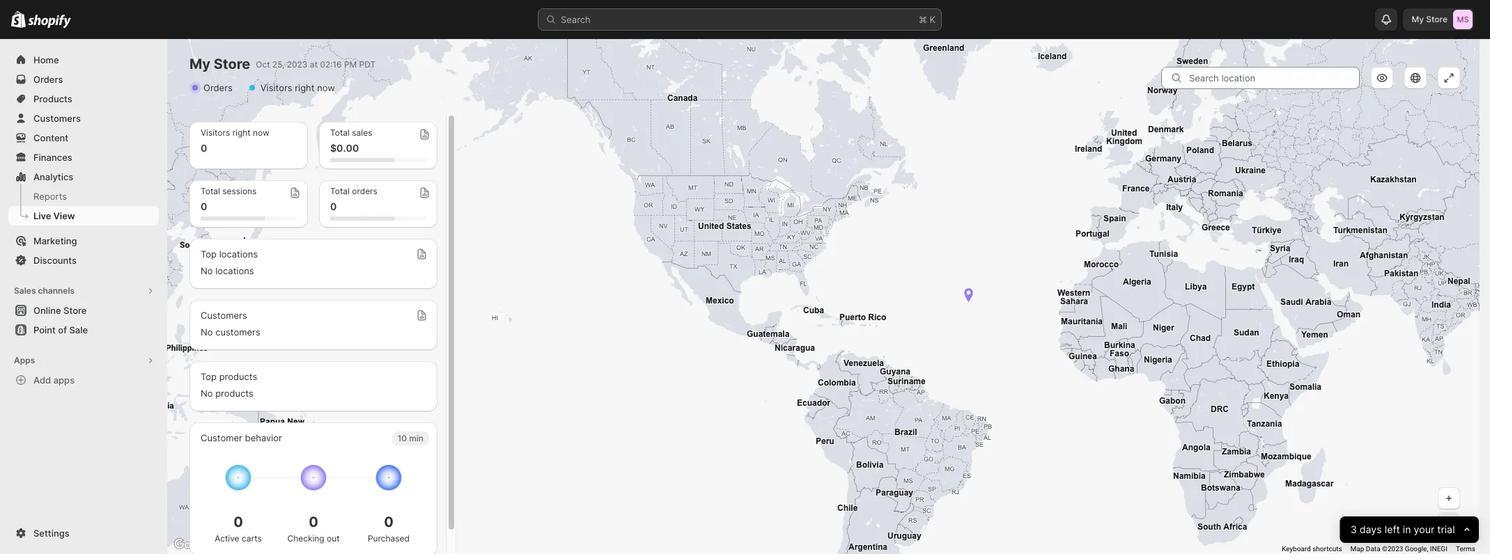 Task type: describe. For each thing, give the bounding box(es) containing it.
locations for top locations
[[219, 249, 258, 260]]

out
[[327, 533, 340, 544]]

visitors for visitors right now
[[260, 82, 292, 93]]

total for total sales
[[330, 127, 350, 138]]

of
[[58, 325, 67, 336]]

25,
[[272, 59, 285, 70]]

0 purchased
[[368, 514, 410, 544]]

$0.00
[[330, 142, 359, 154]]

orders link
[[8, 70, 159, 89]]

k
[[930, 14, 936, 25]]

customer
[[201, 433, 242, 444]]

total orders
[[330, 186, 377, 196]]

0 horizontal spatial customers
[[33, 113, 81, 124]]

google,
[[1405, 546, 1428, 553]]

right for visitors right now
[[295, 82, 315, 93]]

no inside top products no products
[[201, 388, 213, 399]]

3 days left in your trial button
[[1340, 517, 1479, 543]]

2023
[[287, 59, 308, 70]]

left
[[1385, 524, 1400, 536]]

orders
[[352, 186, 377, 196]]

finances link
[[8, 148, 159, 167]]

customers link
[[8, 109, 159, 128]]

sales channels
[[14, 286, 75, 296]]

reports
[[33, 191, 67, 202]]

inegi
[[1430, 546, 1448, 553]]

now for visitors right now
[[317, 82, 335, 93]]

behavior
[[245, 433, 282, 444]]

pm
[[344, 59, 357, 70]]

0 inside the 0 checking out
[[309, 514, 318, 531]]

search
[[561, 14, 591, 25]]

home
[[33, 54, 59, 65]]

your
[[1414, 524, 1435, 536]]

view
[[53, 210, 75, 222]]

10
[[398, 433, 407, 444]]

sales
[[352, 127, 372, 138]]

keyboard shortcuts
[[1282, 546, 1342, 553]]

analytics
[[33, 171, 73, 183]]

shopify image
[[11, 11, 26, 28]]

carts
[[242, 533, 262, 544]]

map region
[[167, 39, 1480, 555]]

store for my store oct 25, 2023 at 02:16 pm pdt
[[214, 56, 250, 72]]

point
[[33, 325, 56, 336]]

store for my store
[[1426, 14, 1448, 24]]

0 inside 0 active carts
[[234, 514, 243, 531]]

top locations
[[201, 249, 258, 260]]

0 active carts
[[215, 514, 262, 544]]

total sales
[[330, 127, 372, 138]]

no customers
[[201, 327, 260, 338]]

discounts
[[33, 255, 77, 266]]

live view
[[33, 210, 75, 222]]

3 days left in your trial
[[1351, 524, 1455, 536]]

google image
[[171, 536, 217, 555]]

reports link
[[8, 187, 159, 206]]

my store
[[1412, 14, 1448, 24]]

shopify image
[[28, 14, 71, 28]]

top for top products no products
[[201, 371, 217, 382]]

store for online store
[[63, 305, 87, 316]]

top products no products
[[201, 371, 257, 399]]

add apps button
[[8, 371, 159, 390]]

0 vertical spatial products
[[219, 371, 257, 382]]

data
[[1366, 546, 1381, 553]]

my store oct 25, 2023 at 02:16 pm pdt
[[189, 56, 376, 72]]

total sessions
[[201, 186, 257, 196]]

1 horizontal spatial customers
[[201, 310, 247, 321]]

checking
[[287, 533, 324, 544]]

apps
[[14, 355, 35, 366]]

channels
[[38, 286, 75, 296]]

1 vertical spatial products
[[215, 388, 253, 399]]

home link
[[8, 50, 159, 70]]

marketing link
[[8, 231, 159, 251]]

trial
[[1438, 524, 1455, 536]]



Task type: vqa. For each thing, say whether or not it's contained in the screenshot.
Setup guide Region
no



Task type: locate. For each thing, give the bounding box(es) containing it.
point of sale
[[33, 325, 88, 336]]

visitors
[[260, 82, 292, 93], [201, 127, 230, 138]]

0 horizontal spatial my
[[189, 56, 210, 72]]

active
[[215, 533, 239, 544]]

1 horizontal spatial right
[[295, 82, 315, 93]]

add apps
[[33, 375, 75, 386]]

no left customers
[[201, 327, 213, 338]]

store
[[1426, 14, 1448, 24], [214, 56, 250, 72], [63, 305, 87, 316]]

0
[[201, 142, 207, 154], [201, 201, 207, 212], [330, 201, 337, 212], [234, 514, 243, 531], [309, 514, 318, 531], [384, 514, 393, 531]]

now inside visitors right now 0
[[253, 127, 269, 138]]

now
[[317, 82, 335, 93], [253, 127, 269, 138]]

my store image
[[1453, 10, 1473, 29]]

0 up total sessions
[[201, 142, 207, 154]]

now down visitors right now
[[253, 127, 269, 138]]

my
[[1412, 14, 1424, 24], [189, 56, 210, 72]]

live
[[33, 210, 51, 222]]

3 no from the top
[[201, 388, 213, 399]]

top
[[201, 249, 217, 260], [201, 371, 217, 382]]

2 horizontal spatial store
[[1426, 14, 1448, 24]]

0 horizontal spatial right
[[232, 127, 251, 138]]

min
[[409, 433, 424, 444]]

live view link
[[8, 206, 159, 226]]

customers
[[33, 113, 81, 124], [201, 310, 247, 321]]

0 vertical spatial now
[[317, 82, 335, 93]]

10 min
[[398, 433, 424, 444]]

visitors right now
[[260, 82, 335, 93]]

total left orders
[[330, 186, 350, 196]]

at
[[310, 59, 318, 70]]

locations
[[219, 249, 258, 260], [215, 265, 254, 277]]

0 horizontal spatial now
[[253, 127, 269, 138]]

2 top from the top
[[201, 371, 217, 382]]

add
[[33, 375, 51, 386]]

0 vertical spatial customers
[[33, 113, 81, 124]]

analytics link
[[8, 167, 159, 187]]

1 vertical spatial customers
[[201, 310, 247, 321]]

my for my store
[[1412, 14, 1424, 24]]

products down customers
[[219, 371, 257, 382]]

settings link
[[8, 524, 159, 543]]

online store link
[[8, 301, 159, 320]]

0 up checking
[[309, 514, 318, 531]]

no down top locations
[[201, 265, 213, 277]]

online store button
[[0, 301, 167, 320]]

sales
[[14, 286, 36, 296]]

visitors up total sessions
[[201, 127, 230, 138]]

apps
[[53, 375, 75, 386]]

total for total orders
[[330, 186, 350, 196]]

store left oct
[[214, 56, 250, 72]]

1 horizontal spatial visitors
[[260, 82, 292, 93]]

keyboard
[[1282, 546, 1311, 553]]

0 checking out
[[287, 514, 340, 544]]

total left the sessions
[[201, 186, 220, 196]]

0 horizontal spatial visitors
[[201, 127, 230, 138]]

orders
[[33, 74, 63, 85], [203, 82, 233, 93]]

store inside 'online store' link
[[63, 305, 87, 316]]

0 vertical spatial right
[[295, 82, 315, 93]]

orders down home
[[33, 74, 63, 85]]

now for visitors right now 0
[[253, 127, 269, 138]]

products link
[[8, 89, 159, 109]]

oct
[[256, 59, 270, 70]]

days
[[1360, 524, 1382, 536]]

point of sale button
[[0, 320, 167, 340]]

purchased
[[368, 533, 410, 544]]

visitors right now 0
[[201, 127, 269, 154]]

right for visitors right now 0
[[232, 127, 251, 138]]

now down 02:16
[[317, 82, 335, 93]]

top up 'no locations'
[[201, 249, 217, 260]]

terms
[[1456, 546, 1476, 553]]

1 top from the top
[[201, 249, 217, 260]]

1 horizontal spatial orders
[[203, 82, 233, 93]]

shortcuts
[[1313, 546, 1342, 553]]

0 horizontal spatial orders
[[33, 74, 63, 85]]

apps button
[[8, 351, 159, 371]]

right down 2023
[[295, 82, 315, 93]]

1 vertical spatial right
[[232, 127, 251, 138]]

no locations
[[201, 265, 254, 277]]

content link
[[8, 128, 159, 148]]

products up the customer behavior
[[215, 388, 253, 399]]

my left oct
[[189, 56, 210, 72]]

0 vertical spatial my
[[1412, 14, 1424, 24]]

1 horizontal spatial store
[[214, 56, 250, 72]]

0 up purchased
[[384, 514, 393, 531]]

map
[[1351, 546, 1364, 553]]

2 vertical spatial no
[[201, 388, 213, 399]]

2 no from the top
[[201, 327, 213, 338]]

1 vertical spatial now
[[253, 127, 269, 138]]

products
[[33, 93, 72, 105]]

orders up visitors right now 0
[[203, 82, 233, 93]]

02:16
[[320, 59, 342, 70]]

in
[[1403, 524, 1411, 536]]

0 vertical spatial store
[[1426, 14, 1448, 24]]

store up sale on the bottom left
[[63, 305, 87, 316]]

visitors for visitors right now 0
[[201, 127, 230, 138]]

point of sale link
[[8, 320, 159, 340]]

right up the sessions
[[232, 127, 251, 138]]

⌘ k
[[919, 14, 936, 25]]

discounts link
[[8, 251, 159, 270]]

sale
[[69, 325, 88, 336]]

1 horizontal spatial now
[[317, 82, 335, 93]]

online store
[[33, 305, 87, 316]]

no
[[201, 265, 213, 277], [201, 327, 213, 338], [201, 388, 213, 399]]

no up customer
[[201, 388, 213, 399]]

locations up 'no locations'
[[219, 249, 258, 260]]

total up the $0.00
[[330, 127, 350, 138]]

terms link
[[1456, 546, 1476, 553]]

3
[[1351, 524, 1357, 536]]

top down no customers
[[201, 371, 217, 382]]

1 horizontal spatial my
[[1412, 14, 1424, 24]]

0 vertical spatial no
[[201, 265, 213, 277]]

visitors inside visitors right now 0
[[201, 127, 230, 138]]

no for no locations
[[201, 265, 213, 277]]

top for top locations
[[201, 249, 217, 260]]

products
[[219, 371, 257, 382], [215, 388, 253, 399]]

map data ©2023 google, inegi
[[1351, 546, 1448, 553]]

content
[[33, 132, 68, 144]]

⌘
[[919, 14, 927, 25]]

customer behavior
[[201, 433, 282, 444]]

sessions
[[222, 186, 257, 196]]

0 inside visitors right now 0
[[201, 142, 207, 154]]

right inside visitors right now 0
[[232, 127, 251, 138]]

top inside top products no products
[[201, 371, 217, 382]]

2 vertical spatial store
[[63, 305, 87, 316]]

0 up the active
[[234, 514, 243, 531]]

my for my store oct 25, 2023 at 02:16 pm pdt
[[189, 56, 210, 72]]

my left my store image
[[1412, 14, 1424, 24]]

keyboard shortcuts button
[[1282, 545, 1342, 555]]

0 vertical spatial locations
[[219, 249, 258, 260]]

0 horizontal spatial store
[[63, 305, 87, 316]]

1 vertical spatial top
[[201, 371, 217, 382]]

Search location text field
[[1189, 67, 1360, 89]]

total for total sessions
[[201, 186, 220, 196]]

0 down total orders
[[330, 201, 337, 212]]

locations down top locations
[[215, 265, 254, 277]]

online
[[33, 305, 61, 316]]

1 no from the top
[[201, 265, 213, 277]]

total
[[330, 127, 350, 138], [201, 186, 220, 196], [330, 186, 350, 196]]

store left my store image
[[1426, 14, 1448, 24]]

1 vertical spatial my
[[189, 56, 210, 72]]

finances
[[33, 152, 72, 163]]

0 vertical spatial visitors
[[260, 82, 292, 93]]

pdt
[[359, 59, 376, 70]]

no for no customers
[[201, 327, 213, 338]]

1 vertical spatial locations
[[215, 265, 254, 277]]

sales channels button
[[8, 281, 159, 301]]

0 vertical spatial top
[[201, 249, 217, 260]]

©2023
[[1382, 546, 1403, 553]]

customers up no customers
[[201, 310, 247, 321]]

locations for no locations
[[215, 265, 254, 277]]

customers down "products"
[[33, 113, 81, 124]]

0 down total sessions
[[201, 201, 207, 212]]

visitors down 25,
[[260, 82, 292, 93]]

1 vertical spatial no
[[201, 327, 213, 338]]

1 vertical spatial visitors
[[201, 127, 230, 138]]

1 vertical spatial store
[[214, 56, 250, 72]]

customers
[[215, 327, 260, 338]]

0 inside 0 purchased
[[384, 514, 393, 531]]

settings
[[33, 528, 69, 539]]

marketing
[[33, 235, 77, 247]]



